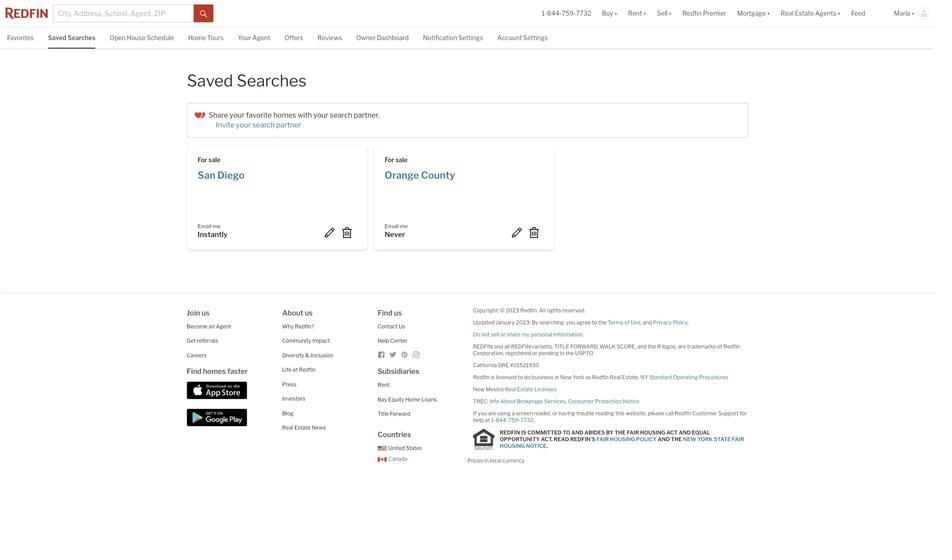 Task type: vqa. For each thing, say whether or not it's contained in the screenshot.
'Searches'
yes



Task type: locate. For each thing, give the bounding box(es) containing it.
agent right your
[[252, 34, 270, 41]]

2 for from the left
[[385, 156, 394, 163]]

search left partner.
[[330, 111, 352, 119]]

email up instantly
[[198, 223, 212, 229]]

equal
[[692, 429, 710, 436]]

0 horizontal spatial me
[[213, 223, 221, 229]]

contact
[[378, 323, 398, 330]]

equal housing opportunity image
[[473, 428, 495, 450]]

do
[[524, 374, 531, 380]]

bay equity home loans button
[[378, 396, 437, 403]]

1-844-759-7732 .
[[491, 416, 535, 423]]

0 horizontal spatial for
[[198, 156, 207, 163]]

0 horizontal spatial email
[[198, 223, 212, 229]]

1 vertical spatial searches
[[237, 71, 307, 90]]

at right 'help'
[[485, 416, 490, 423]]

abides
[[585, 429, 605, 436]]

redfin down the not
[[473, 343, 493, 350]]

are right logos,
[[678, 343, 686, 350]]

0 horizontal spatial for sale
[[198, 156, 221, 163]]

759- for 1-844-759-7732 .
[[508, 416, 521, 423]]

find for find us
[[378, 309, 393, 317]]

of inside redfin and all redfin variants, title forward, walk score, and the r logos, are trademarks of redfin corporation, registered or pending in the uspto.
[[717, 343, 723, 350]]

1 horizontal spatial me
[[400, 223, 408, 229]]

community impact button
[[282, 337, 330, 344]]

you right the if
[[478, 410, 487, 416]]

0 vertical spatial home
[[188, 34, 206, 41]]

2 us from the left
[[305, 309, 313, 317]]

▾ right rent
[[644, 10, 647, 17]]

this
[[616, 410, 625, 416]]

, left privacy
[[641, 319, 642, 326]]

0 horizontal spatial or
[[501, 331, 506, 338]]

settings right the account
[[524, 34, 548, 41]]

find homes faster
[[187, 367, 248, 376]]

act.
[[541, 436, 553, 443]]

1-844-759-7732 link up 'is'
[[491, 416, 534, 423]]

▾ right mortgage
[[767, 10, 770, 17]]

7732 up 'is'
[[521, 416, 534, 423]]

buy ▾ button
[[602, 0, 618, 27]]

or right sell
[[501, 331, 506, 338]]

0 horizontal spatial new
[[473, 386, 485, 392]]

are left using
[[488, 410, 496, 416]]

prices
[[468, 457, 483, 464]]

▾ right buy
[[615, 10, 618, 17]]

1- left using
[[491, 416, 496, 423]]

estate down do
[[517, 386, 534, 392]]

new left york
[[561, 374, 572, 380]]

terms of use link
[[608, 319, 641, 326]]

rights
[[547, 307, 561, 313]]

0 horizontal spatial 1-844-759-7732 link
[[491, 416, 534, 423]]

your
[[230, 111, 245, 119], [314, 111, 328, 119], [236, 121, 251, 129]]

real estate agents ▾ button
[[776, 0, 846, 27]]

, up having
[[566, 398, 567, 404]]

r
[[657, 343, 661, 350]]

me inside email me instantly
[[213, 223, 221, 229]]

estate left agents
[[795, 10, 814, 17]]

estate left news
[[294, 424, 311, 431]]

and
[[643, 319, 652, 326], [494, 343, 503, 350], [638, 343, 647, 350]]

search down favorite in the left of the page
[[253, 121, 275, 129]]

1 horizontal spatial settings
[[524, 34, 548, 41]]

1 me from the left
[[213, 223, 221, 229]]

0 vertical spatial 7732
[[576, 10, 591, 17]]

searches
[[68, 34, 95, 41], [237, 71, 307, 90]]

us for join us
[[202, 309, 210, 317]]

4 ▾ from the left
[[767, 10, 770, 17]]

0 vertical spatial find
[[378, 309, 393, 317]]

1-
[[542, 10, 547, 17], [491, 416, 496, 423]]

customer
[[693, 410, 717, 416]]

2 vertical spatial estate
[[294, 424, 311, 431]]

redfin inside button
[[683, 10, 702, 17]]

to right agree
[[592, 319, 597, 326]]

me up 'never'
[[400, 223, 408, 229]]

0 vertical spatial 1-
[[542, 10, 547, 17]]

with
[[298, 111, 312, 119]]

owner dashboard
[[356, 34, 409, 41]]

1 horizontal spatial for sale
[[385, 156, 408, 163]]

1 vertical spatial search
[[253, 121, 275, 129]]

2 vertical spatial or
[[552, 410, 558, 416]]

why redfin?
[[282, 323, 314, 330]]

life
[[282, 366, 292, 373]]

for sale up san
[[198, 156, 221, 163]]

use
[[631, 319, 641, 326]]

redfin down 1-844-759-7732 .
[[500, 429, 520, 436]]

844- up account settings link
[[547, 10, 562, 17]]

redfin right call
[[675, 410, 691, 416]]

please
[[648, 410, 664, 416]]

the inside redfin is committed to and abides by the fair housing act and equal opportunity act. read redfin's
[[615, 429, 626, 436]]

real inside dropdown button
[[781, 10, 794, 17]]

buy ▾ button
[[597, 0, 623, 27]]

0 vertical spatial you
[[566, 319, 575, 326]]

email
[[198, 223, 212, 229], [385, 223, 399, 229]]

844- left a
[[496, 416, 508, 423]]

redfin left is on the right bottom of the page
[[473, 374, 490, 380]]

title
[[554, 343, 569, 350]]

york
[[698, 436, 713, 443]]

1 horizontal spatial about
[[501, 398, 516, 404]]

1 horizontal spatial in
[[555, 374, 559, 380]]

bay equity home loans
[[378, 396, 437, 403]]

all
[[539, 307, 546, 313]]

orange
[[385, 169, 419, 181]]

0 vertical spatial agent
[[252, 34, 270, 41]]

6 ▾ from the left
[[912, 10, 915, 17]]

0 horizontal spatial find
[[187, 367, 202, 376]]

0 vertical spatial or
[[501, 331, 506, 338]]

forward
[[390, 410, 411, 417]]

0 horizontal spatial housing
[[500, 443, 525, 449]]

1 horizontal spatial home
[[405, 396, 420, 403]]

1 vertical spatial 7732
[[521, 416, 534, 423]]

1 horizontal spatial the
[[671, 436, 682, 443]]

agent inside your agent link
[[252, 34, 270, 41]]

policy
[[673, 319, 688, 326]]

2 email from the left
[[385, 223, 399, 229]]

1 for sale from the left
[[198, 156, 221, 163]]

business
[[532, 374, 554, 380]]

©
[[500, 307, 505, 313]]

1-844-759-7732 link left buy
[[542, 10, 591, 17]]

new up trec:
[[473, 386, 485, 392]]

email inside email me instantly
[[198, 223, 212, 229]]

careers
[[187, 352, 206, 359]]

1 horizontal spatial agent
[[252, 34, 270, 41]]

1 horizontal spatial ,
[[641, 319, 642, 326]]

in right "pending"
[[560, 350, 565, 356]]

us up redfin?
[[305, 309, 313, 317]]

redfin twitter image
[[389, 351, 396, 358]]

me for orange
[[400, 223, 408, 229]]

0 vertical spatial search
[[330, 111, 352, 119]]

0 vertical spatial to
[[592, 319, 597, 326]]

in left local
[[485, 457, 489, 464]]

contact us
[[378, 323, 406, 330]]

1 vertical spatial in
[[555, 374, 559, 380]]

2 horizontal spatial estate
[[795, 10, 814, 17]]

county
[[421, 169, 455, 181]]

▾ right the maria
[[912, 10, 915, 17]]

1 vertical spatial ,
[[566, 398, 567, 404]]

info
[[490, 398, 499, 404]]

to left do
[[518, 374, 523, 380]]

call
[[665, 410, 674, 416]]

inclusion
[[311, 352, 333, 359]]

search
[[330, 111, 352, 119], [253, 121, 275, 129]]

1 ▾ from the left
[[615, 10, 618, 17]]

you
[[566, 319, 575, 326], [478, 410, 487, 416]]

the left terms
[[598, 319, 607, 326]]

for up orange
[[385, 156, 394, 163]]

7732
[[576, 10, 591, 17], [521, 416, 534, 423]]

1 horizontal spatial for
[[385, 156, 394, 163]]

home left loans
[[405, 396, 420, 403]]

for sale up orange
[[385, 156, 408, 163]]

2 for sale from the left
[[385, 156, 408, 163]]

standard
[[649, 374, 672, 380]]

sell
[[657, 10, 668, 17]]

0 horizontal spatial home
[[188, 34, 206, 41]]

favorites
[[7, 34, 34, 41]]

redfin and all redfin variants, title forward, walk score, and the r logos, are trademarks of redfin corporation, registered or pending in the uspto.
[[473, 343, 740, 356]]

forward,
[[571, 343, 599, 350]]

real right mortgage ▾
[[781, 10, 794, 17]]

0 horizontal spatial fair
[[597, 436, 609, 443]]

real estate licenses link
[[505, 386, 557, 392]]

3 ▾ from the left
[[669, 10, 672, 17]]

&
[[305, 352, 310, 359]]

buy ▾
[[602, 10, 618, 17]]

1 vertical spatial 844-
[[496, 416, 508, 423]]

email up 'never'
[[385, 223, 399, 229]]

maria
[[894, 10, 911, 17]]

and right act
[[679, 429, 691, 436]]

redfin right the as
[[592, 374, 609, 380]]

1 horizontal spatial are
[[678, 343, 686, 350]]

1 horizontal spatial 1-
[[542, 10, 547, 17]]

1 horizontal spatial sale
[[396, 156, 408, 163]]

ny standard operating procedures link
[[641, 374, 729, 380]]

us
[[202, 309, 210, 317], [305, 309, 313, 317], [394, 309, 402, 317]]

0 vertical spatial are
[[678, 343, 686, 350]]

1 settings from the left
[[459, 34, 483, 41]]

my
[[522, 331, 530, 338]]

1 horizontal spatial at
[[485, 416, 490, 423]]

1 horizontal spatial 759-
[[562, 10, 576, 17]]

find down careers button
[[187, 367, 202, 376]]

variants,
[[532, 343, 553, 350]]

canadian flag image
[[378, 457, 387, 462]]

0 vertical spatial 844-
[[547, 10, 562, 17]]

sell
[[491, 331, 499, 338]]

home tours
[[188, 34, 224, 41]]

0 horizontal spatial saved searches
[[48, 34, 95, 41]]

0 horizontal spatial about
[[282, 309, 303, 317]]

find up the contact
[[378, 309, 393, 317]]

saved searches
[[48, 34, 95, 41], [187, 71, 307, 90]]

▾ right agents
[[838, 10, 841, 17]]

news
[[312, 424, 326, 431]]

united
[[388, 445, 405, 451]]

redfin left the premier
[[683, 10, 702, 17]]

licensed
[[496, 374, 517, 380]]

the left r
[[648, 343, 656, 350]]

account
[[497, 34, 522, 41]]

0 horizontal spatial 7732
[[521, 416, 534, 423]]

consumer protection notice link
[[568, 398, 640, 404]]

email for orange
[[385, 223, 399, 229]]

2 ▾ from the left
[[644, 10, 647, 17]]

1 vertical spatial 759-
[[508, 416, 521, 423]]

0 horizontal spatial at
[[293, 366, 298, 373]]

us for find us
[[394, 309, 402, 317]]

searches left open at the top of page
[[68, 34, 95, 41]]

7732 for 1-844-759-7732
[[576, 10, 591, 17]]

0 vertical spatial searches
[[68, 34, 95, 41]]

me inside email me never
[[400, 223, 408, 229]]

1 sale from the left
[[209, 156, 221, 163]]

2 me from the left
[[400, 223, 408, 229]]

notice
[[623, 398, 640, 404]]

about up why
[[282, 309, 303, 317]]

0 vertical spatial of
[[625, 319, 630, 326]]

1 vertical spatial you
[[478, 410, 487, 416]]

▾ for rent ▾
[[644, 10, 647, 17]]

agent right an
[[216, 323, 231, 330]]

at right life
[[293, 366, 298, 373]]

estate
[[795, 10, 814, 17], [517, 386, 534, 392], [294, 424, 311, 431]]

the left uspto.
[[566, 350, 574, 356]]

. down agree
[[583, 331, 584, 338]]

▾ for maria ▾
[[912, 10, 915, 17]]

procedures
[[699, 374, 729, 380]]

searches up favorite in the left of the page
[[237, 71, 307, 90]]

about up using
[[501, 398, 516, 404]]

of right the trademarks
[[717, 343, 723, 350]]

1 email from the left
[[198, 223, 212, 229]]

1 horizontal spatial you
[[566, 319, 575, 326]]

1 vertical spatial to
[[518, 374, 523, 380]]

1 vertical spatial saved
[[187, 71, 233, 90]]

sell ▾ button
[[652, 0, 677, 27]]

0 vertical spatial at
[[293, 366, 298, 373]]

your up invite
[[230, 111, 245, 119]]

redfin right the trademarks
[[724, 343, 740, 350]]

2 horizontal spatial and
[[679, 429, 691, 436]]

0 vertical spatial estate
[[795, 10, 814, 17]]

redfin for and
[[473, 343, 493, 350]]

you up information
[[566, 319, 575, 326]]

▾ right "sell"
[[669, 10, 672, 17]]

mortgage ▾ button
[[737, 0, 770, 27]]

real left estate.
[[610, 374, 621, 380]]

email inside email me never
[[385, 223, 399, 229]]

844-
[[547, 10, 562, 17], [496, 416, 508, 423]]

or left "pending"
[[532, 350, 538, 356]]

get referrals button
[[187, 337, 218, 344]]

1 vertical spatial new
[[473, 386, 485, 392]]

careers button
[[187, 352, 206, 359]]

844- for 1-844-759-7732 .
[[496, 416, 508, 423]]

City, Address, School, Agent, ZIP search field
[[53, 4, 194, 22]]

settings for notification settings
[[459, 34, 483, 41]]

0 horizontal spatial you
[[478, 410, 487, 416]]

0 horizontal spatial 844-
[[496, 416, 508, 423]]

estate inside dropdown button
[[795, 10, 814, 17]]

saved
[[48, 34, 66, 41], [187, 71, 233, 90]]

2 sale from the left
[[396, 156, 408, 163]]

1 horizontal spatial saved searches
[[187, 71, 307, 90]]

saved right favorites
[[48, 34, 66, 41]]

mortgage ▾ button
[[732, 0, 776, 27]]

0 horizontal spatial saved
[[48, 34, 66, 41]]

0 horizontal spatial agent
[[216, 323, 231, 330]]

1 horizontal spatial 844-
[[547, 10, 562, 17]]

2 horizontal spatial in
[[560, 350, 565, 356]]

us right join
[[202, 309, 210, 317]]

homes up download the redfin app on the apple app store image
[[203, 367, 226, 376]]

1 vertical spatial find
[[187, 367, 202, 376]]

1- up account settings link
[[542, 10, 547, 17]]

settings
[[459, 34, 483, 41], [524, 34, 548, 41]]

3 us from the left
[[394, 309, 402, 317]]

canada
[[388, 455, 407, 462]]

redfin inside redfin is committed to and abides by the fair housing act and equal opportunity act. read redfin's
[[500, 429, 520, 436]]

settings right notification
[[459, 34, 483, 41]]

1 horizontal spatial us
[[305, 309, 313, 317]]

0 vertical spatial saved searches
[[48, 34, 95, 41]]

community
[[282, 337, 311, 344]]

sale up san diego
[[209, 156, 221, 163]]

for up san
[[198, 156, 207, 163]]

favorites link
[[7, 27, 34, 48]]

2 settings from the left
[[524, 34, 548, 41]]

sell ▾
[[657, 10, 672, 17]]

me up instantly
[[213, 223, 221, 229]]

0 vertical spatial 759-
[[562, 10, 576, 17]]

redfin down my
[[511, 343, 531, 350]]

us flag image
[[378, 446, 387, 451]]

1 horizontal spatial fair
[[627, 429, 639, 436]]

the left new
[[671, 436, 682, 443]]

2 horizontal spatial housing
[[640, 429, 666, 436]]

0 horizontal spatial searches
[[68, 34, 95, 41]]

1 us from the left
[[202, 309, 210, 317]]

7732 left buy
[[576, 10, 591, 17]]

rent.
[[378, 381, 391, 388]]

or down services
[[552, 410, 558, 416]]

new york state fair housing notice link
[[500, 436, 744, 449]]

0 vertical spatial new
[[561, 374, 572, 380]]

find for find homes faster
[[187, 367, 202, 376]]

homes up the partner
[[274, 111, 296, 119]]

the right "by"
[[615, 429, 626, 436]]

1 horizontal spatial searches
[[237, 71, 307, 90]]

sale for san
[[209, 156, 221, 163]]

and right to
[[571, 429, 584, 436]]

in right business
[[555, 374, 559, 380]]

2 horizontal spatial fair
[[732, 436, 744, 443]]

▾ for mortgage ▾
[[767, 10, 770, 17]]

saved up share
[[187, 71, 233, 90]]

housing inside new york state fair housing notice
[[500, 443, 525, 449]]

us
[[399, 323, 406, 330]]

us up us at bottom
[[394, 309, 402, 317]]

0 vertical spatial homes
[[274, 111, 296, 119]]

home left tours
[[188, 34, 206, 41]]

0 horizontal spatial are
[[488, 410, 496, 416]]

new york state fair housing notice
[[500, 436, 744, 449]]

sale up orange
[[396, 156, 408, 163]]

1 for from the left
[[198, 156, 207, 163]]

of left use at the right bottom
[[625, 319, 630, 326]]

the
[[598, 319, 607, 326], [648, 343, 656, 350], [566, 350, 574, 356]]

0 horizontal spatial sale
[[209, 156, 221, 163]]

844- for 1-844-759-7732
[[547, 10, 562, 17]]

and right policy
[[658, 436, 670, 443]]

0 vertical spatial in
[[560, 350, 565, 356]]

find
[[378, 309, 393, 317], [187, 367, 202, 376]]



Task type: describe. For each thing, give the bounding box(es) containing it.
real down the licensed
[[505, 386, 516, 392]]

1 horizontal spatial housing
[[610, 436, 635, 443]]

2 horizontal spatial the
[[648, 343, 656, 350]]

redfin's
[[570, 436, 596, 443]]

do not sell or share my personal information link
[[473, 331, 583, 338]]

estate for news
[[294, 424, 311, 431]]

title forward
[[378, 410, 411, 417]]

favorite
[[246, 111, 272, 119]]

0 horizontal spatial and
[[571, 429, 584, 436]]

estate.
[[622, 374, 639, 380]]

▾ for buy ▾
[[615, 10, 618, 17]]

download the redfin app on the apple app store image
[[187, 381, 247, 399]]

1 horizontal spatial to
[[592, 319, 597, 326]]

read
[[554, 436, 569, 443]]

at inside if you are using a screen reader, or having trouble reading this website, please call redfin customer support for help at
[[485, 416, 490, 423]]

email me instantly
[[198, 223, 228, 239]]

homes inside share your favorite homes with your search partner. invite your search partner
[[274, 111, 296, 119]]

are inside if you are using a screen reader, or having trouble reading this website, please call redfin customer support for help at
[[488, 410, 496, 416]]

diversity & inclusion
[[282, 352, 333, 359]]

0 horizontal spatial search
[[253, 121, 275, 129]]

▾ for sell ▾
[[669, 10, 672, 17]]

help
[[378, 337, 389, 344]]

schedule
[[147, 34, 174, 41]]

privacy
[[653, 319, 672, 326]]

registered
[[506, 350, 531, 356]]

rent ▾
[[628, 10, 647, 17]]

do not sell or share my personal information .
[[473, 331, 584, 338]]

share
[[209, 111, 228, 119]]

redfin is licensed to do business in new york as redfin real estate. ny standard operating procedures
[[473, 374, 729, 380]]

real down blog button
[[282, 424, 293, 431]]

sale for orange
[[396, 156, 408, 163]]

or inside if you are using a screen reader, or having trouble reading this website, please call redfin customer support for help at
[[552, 410, 558, 416]]

redfin down &
[[299, 366, 316, 373]]

policy
[[636, 436, 657, 443]]

1 horizontal spatial search
[[330, 111, 352, 119]]

housing inside redfin is committed to and abides by the fair housing act and equal opportunity act. read redfin's
[[640, 429, 666, 436]]

and left all
[[494, 343, 503, 350]]

in inside redfin and all redfin variants, title forward, walk score, and the r logos, are trademarks of redfin corporation, registered or pending in the uspto.
[[560, 350, 565, 356]]

mortgage
[[737, 10, 766, 17]]

1 horizontal spatial the
[[598, 319, 607, 326]]

trec:
[[473, 398, 488, 404]]

redfin inside redfin and all redfin variants, title forward, walk score, and the r logos, are trademarks of redfin corporation, registered or pending in the uspto.
[[724, 343, 740, 350]]

us for about us
[[305, 309, 313, 317]]

open
[[110, 34, 126, 41]]

5 ▾ from the left
[[838, 10, 841, 17]]

states
[[406, 445, 422, 451]]

protection
[[595, 398, 622, 404]]

0 vertical spatial about
[[282, 309, 303, 317]]

join
[[187, 309, 200, 317]]

notification
[[423, 34, 457, 41]]

your right invite
[[236, 121, 251, 129]]

account settings
[[497, 34, 548, 41]]

1 horizontal spatial new
[[561, 374, 572, 380]]

why
[[282, 323, 294, 330]]

prices in local currency
[[468, 457, 525, 464]]

for sale for orange
[[385, 156, 408, 163]]

mexico
[[486, 386, 504, 392]]

0 horizontal spatial ,
[[566, 398, 567, 404]]

licenses
[[535, 386, 557, 392]]

fair inside redfin is committed to and abides by the fair housing act and equal opportunity act. read redfin's
[[627, 429, 639, 436]]

orange county
[[385, 169, 455, 181]]

0 vertical spatial 1-844-759-7732 link
[[542, 10, 591, 17]]

premier
[[703, 10, 727, 17]]

0 vertical spatial ,
[[641, 319, 642, 326]]

redfin pinterest image
[[401, 351, 408, 358]]

diversity & inclusion button
[[282, 352, 333, 359]]

owner
[[356, 34, 376, 41]]

impact
[[312, 337, 330, 344]]

redfin for is
[[500, 429, 520, 436]]

1 horizontal spatial and
[[658, 436, 670, 443]]

1 vertical spatial home
[[405, 396, 420, 403]]

redfin instagram image
[[413, 351, 420, 358]]

offers link
[[285, 27, 303, 48]]

support
[[719, 410, 739, 416]]

copyright:
[[473, 307, 499, 313]]

759- for 1-844-759-7732
[[562, 10, 576, 17]]

updated
[[473, 319, 495, 326]]

saved searches link
[[48, 27, 95, 48]]

0 horizontal spatial to
[[518, 374, 523, 380]]

0 horizontal spatial the
[[566, 350, 574, 356]]

0 vertical spatial saved
[[48, 34, 66, 41]]

information
[[554, 331, 583, 338]]

0 horizontal spatial of
[[625, 319, 630, 326]]

1 horizontal spatial saved
[[187, 71, 233, 90]]

#01521930
[[510, 362, 539, 368]]

redfin.
[[521, 307, 538, 313]]

feed button
[[846, 0, 889, 27]]

help center button
[[378, 337, 408, 344]]

share
[[507, 331, 521, 338]]

for sale for san
[[198, 156, 221, 163]]

for
[[740, 410, 747, 416]]

0 horizontal spatial in
[[485, 457, 489, 464]]

your
[[238, 34, 251, 41]]

your right with
[[314, 111, 328, 119]]

agents
[[815, 10, 837, 17]]

you inside if you are using a screen reader, or having trouble reading this website, please call redfin customer support for help at
[[478, 410, 487, 416]]

. down committed
[[547, 443, 548, 449]]

house
[[127, 34, 146, 41]]

using
[[497, 410, 511, 416]]

submit search image
[[200, 10, 207, 17]]

brokerage
[[517, 398, 543, 404]]

about us
[[282, 309, 313, 317]]

and right use at the right bottom
[[643, 319, 652, 326]]

walk
[[600, 343, 616, 350]]

california dre #01521930
[[473, 362, 539, 368]]

home inside the home tours link
[[188, 34, 206, 41]]

partner.
[[354, 111, 380, 119]]

1 vertical spatial estate
[[517, 386, 534, 392]]

estate for agents
[[795, 10, 814, 17]]

for for orange county
[[385, 156, 394, 163]]

fair housing policy link
[[597, 436, 657, 443]]

is
[[491, 374, 495, 380]]

1 vertical spatial saved searches
[[187, 71, 307, 90]]

personal
[[531, 331, 552, 338]]

1- for 1-844-759-7732 .
[[491, 416, 496, 423]]

do
[[473, 331, 480, 338]]

for for san diego
[[198, 156, 207, 163]]

reviews
[[317, 34, 342, 41]]

or inside redfin and all redfin variants, title forward, walk score, and the r logos, are trademarks of redfin corporation, registered or pending in the uspto.
[[532, 350, 538, 356]]

blog
[[282, 410, 294, 416]]

1 vertical spatial agent
[[216, 323, 231, 330]]

1 vertical spatial homes
[[203, 367, 226, 376]]

by
[[606, 429, 614, 436]]

download the redfin app from the google play store image
[[187, 408, 247, 426]]

share your favorite homes with your search partner. invite your search partner
[[209, 111, 380, 129]]

get referrals
[[187, 337, 218, 344]]

fair inside new york state fair housing notice
[[732, 436, 744, 443]]

fair housing policy and the
[[597, 436, 683, 443]]

san diego
[[198, 169, 245, 181]]

become an agent button
[[187, 323, 231, 330]]

settings for account settings
[[524, 34, 548, 41]]

1 vertical spatial about
[[501, 398, 516, 404]]

sell ▾ button
[[657, 0, 672, 27]]

diego
[[217, 169, 245, 181]]

loans
[[422, 396, 437, 403]]

investors button
[[282, 395, 306, 402]]

copyright: © 2023 redfin. all rights reserved.
[[473, 307, 586, 313]]

invite your search partner link
[[216, 121, 301, 129]]

me for san
[[213, 223, 221, 229]]

january
[[496, 319, 515, 326]]

press
[[282, 381, 297, 387]]

1- for 1-844-759-7732
[[542, 10, 547, 17]]

canada link
[[378, 455, 407, 462]]

rent. button
[[378, 381, 391, 388]]

california
[[473, 362, 497, 368]]

7732 for 1-844-759-7732 .
[[521, 416, 534, 423]]

2023
[[506, 307, 519, 313]]

agree
[[577, 319, 591, 326]]

opportunity
[[500, 436, 540, 443]]

are inside redfin and all redfin variants, title forward, walk score, and the r logos, are trademarks of redfin corporation, registered or pending in the uspto.
[[678, 343, 686, 350]]

redfin inside if you are using a screen reader, or having trouble reading this website, please call redfin customer support for help at
[[675, 410, 691, 416]]

. right screen
[[534, 416, 535, 423]]

investors
[[282, 395, 306, 402]]

and right score,
[[638, 343, 647, 350]]

email for san
[[198, 223, 212, 229]]

. right privacy
[[688, 319, 689, 326]]

trouble
[[577, 410, 595, 416]]

state
[[714, 436, 731, 443]]

get
[[187, 337, 196, 344]]

redfin facebook image
[[378, 351, 385, 358]]



